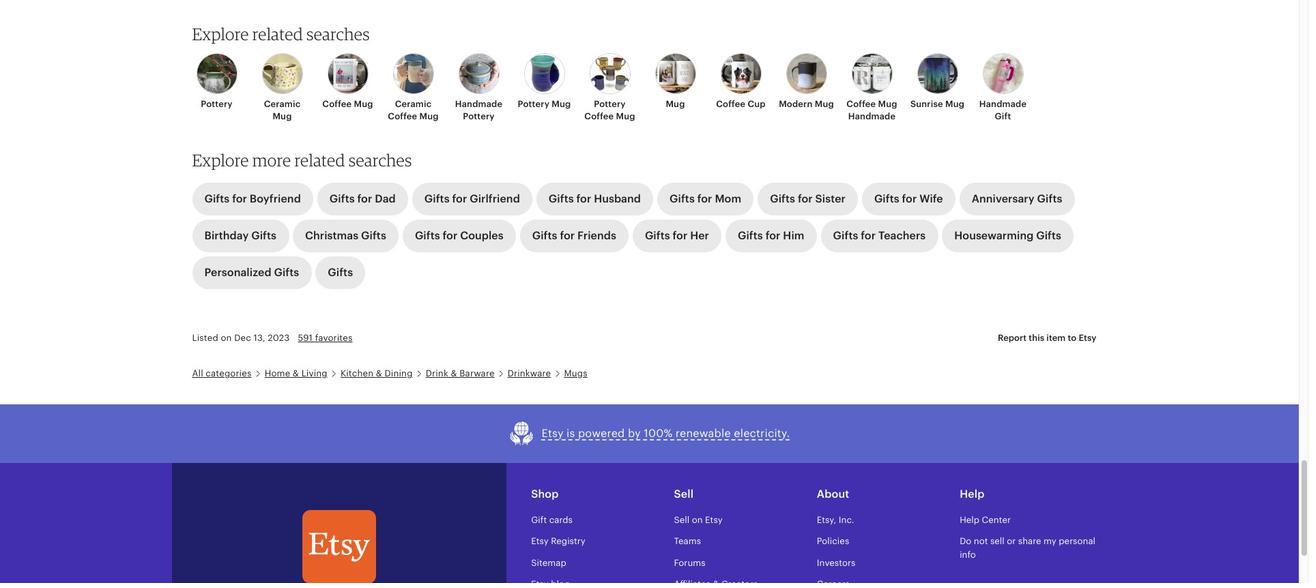 Task type: vqa. For each thing, say whether or not it's contained in the screenshot.


Task type: locate. For each thing, give the bounding box(es) containing it.
gifts for gifts for friends
[[532, 230, 557, 242]]

sell
[[991, 537, 1005, 547]]

kitchen
[[341, 368, 374, 379]]

gifts right the personalized
[[274, 267, 299, 279]]

for left "dad"
[[357, 193, 372, 205]]

gifts for husband link
[[536, 183, 653, 216]]

mug inside sunrise mug link
[[945, 99, 965, 109]]

or
[[1007, 537, 1016, 547]]

all categories
[[192, 368, 252, 379]]

gifts for teachers link
[[821, 220, 938, 253]]

etsy registry link
[[531, 537, 586, 547]]

2 sell from the top
[[674, 515, 690, 525]]

gifts inside 'gifts for her' link
[[645, 230, 670, 242]]

for left wife
[[902, 193, 917, 205]]

explore for explore related searches
[[192, 24, 249, 44]]

on left dec
[[221, 333, 232, 343]]

drink & barware
[[426, 368, 495, 379]]

searches up "dad"
[[349, 150, 412, 171]]

etsy up forums
[[705, 515, 723, 525]]

gifts down mom
[[738, 230, 763, 242]]

2 & from the left
[[376, 368, 382, 379]]

sell up sell on etsy link
[[674, 489, 694, 500]]

2 horizontal spatial &
[[451, 368, 457, 379]]

housewarming gifts link
[[942, 220, 1074, 253]]

explore related searches region
[[184, 24, 1115, 148]]

gift cards link
[[531, 515, 573, 525]]

renewable
[[676, 428, 731, 440]]

gifts down anniversary gifts link
[[1036, 230, 1062, 242]]

by
[[628, 428, 641, 440]]

for for girlfriend
[[452, 193, 467, 205]]

pottery right handmade pottery
[[518, 99, 550, 109]]

for left friends
[[560, 230, 575, 242]]

gifts for "gifts" 'link'
[[328, 267, 353, 279]]

for for mom
[[698, 193, 712, 205]]

ceramic inside ceramic mug link
[[264, 99, 301, 109]]

1 explore from the top
[[192, 24, 249, 44]]

1 horizontal spatial &
[[376, 368, 382, 379]]

this
[[1029, 333, 1045, 344]]

pottery left ceramic mug
[[201, 99, 233, 109]]

mug inside "pottery mug" link
[[552, 99, 571, 109]]

0 vertical spatial explore
[[192, 24, 249, 44]]

ceramic up more
[[264, 99, 301, 109]]

0 horizontal spatial &
[[293, 368, 299, 379]]

teams
[[674, 537, 701, 547]]

sitemap link
[[531, 558, 566, 569]]

gifts inside gifts for friends link
[[532, 230, 557, 242]]

for for sister
[[798, 193, 813, 205]]

gifts for girlfriend
[[424, 193, 520, 205]]

gifts up the him
[[770, 193, 795, 205]]

mug inside modern mug link
[[815, 99, 834, 109]]

0 vertical spatial help
[[960, 489, 985, 500]]

help
[[960, 489, 985, 500], [960, 515, 980, 525]]

1 horizontal spatial handmade
[[848, 111, 896, 122]]

gifts for teachers
[[833, 230, 926, 242]]

0 horizontal spatial handmade
[[455, 99, 503, 109]]

& right drink
[[451, 368, 457, 379]]

for left the him
[[766, 230, 781, 242]]

investors
[[817, 558, 856, 569]]

info
[[960, 550, 976, 560]]

coffee inside coffee mug handmade
[[847, 99, 876, 109]]

coffee mug handmade
[[847, 99, 897, 122]]

pottery right ceramic coffee mug
[[463, 111, 495, 122]]

gifts inside gifts for sister link
[[770, 193, 795, 205]]

registry
[[551, 537, 586, 547]]

coffee cup
[[716, 99, 766, 109]]

0 horizontal spatial ceramic
[[264, 99, 301, 109]]

1 ceramic from the left
[[264, 99, 301, 109]]

gift inside handmade gift
[[995, 111, 1011, 122]]

1 vertical spatial on
[[692, 515, 703, 525]]

home & living
[[265, 368, 328, 379]]

ceramic right coffee mug
[[395, 99, 432, 109]]

mug for sunrise mug
[[945, 99, 965, 109]]

2 horizontal spatial handmade
[[980, 99, 1027, 109]]

handmade gift link
[[975, 53, 1032, 123]]

0 horizontal spatial on
[[221, 333, 232, 343]]

coffee for coffee mug
[[322, 99, 352, 109]]

& for dining
[[376, 368, 382, 379]]

gifts inside gifts for mom link
[[670, 193, 695, 205]]

mug for modern mug
[[815, 99, 834, 109]]

gifts inside gifts for husband link
[[549, 193, 574, 205]]

investors link
[[817, 558, 856, 569]]

1 & from the left
[[293, 368, 299, 379]]

help up help center
[[960, 489, 985, 500]]

gifts left "couples"
[[415, 230, 440, 242]]

pottery for pottery
[[201, 99, 233, 109]]

gifts down christmas gifts link
[[328, 267, 353, 279]]

gifts for gifts for teachers
[[833, 230, 858, 242]]

0 vertical spatial sell
[[674, 489, 694, 500]]

anniversary gifts link
[[960, 183, 1075, 216]]

gifts for mom
[[670, 193, 742, 205]]

0 vertical spatial gift
[[995, 111, 1011, 122]]

handmade pottery
[[455, 99, 503, 122]]

pottery right the pottery mug
[[594, 99, 626, 109]]

gifts inside gifts for wife "link"
[[874, 193, 900, 205]]

1 horizontal spatial on
[[692, 515, 703, 525]]

gifts inside gifts for boyfriend link
[[204, 193, 230, 205]]

1 vertical spatial related
[[295, 150, 345, 171]]

pottery mug
[[518, 99, 571, 109]]

gifts up christmas gifts
[[330, 193, 355, 205]]

mug inside 'pottery coffee mug'
[[616, 111, 635, 122]]

report
[[998, 333, 1027, 344]]

gifts for gifts for her
[[645, 230, 670, 242]]

gifts inside birthday gifts link
[[251, 230, 277, 242]]

related inside 'region'
[[252, 24, 303, 44]]

for left sister
[[798, 193, 813, 205]]

ceramic
[[264, 99, 301, 109], [395, 99, 432, 109]]

gifts for boyfriend link
[[192, 183, 313, 216]]

etsy
[[1079, 333, 1097, 344], [542, 428, 564, 440], [705, 515, 723, 525], [531, 537, 549, 547]]

explore up gifts for boyfriend
[[192, 150, 249, 171]]

pottery
[[201, 99, 233, 109], [518, 99, 550, 109], [594, 99, 626, 109], [463, 111, 495, 122]]

handmade gift
[[980, 99, 1027, 122]]

explore more related searches
[[192, 150, 412, 171]]

gifts inside 'gifts for teachers' link
[[833, 230, 858, 242]]

related right more
[[295, 150, 345, 171]]

1 vertical spatial gift
[[531, 515, 547, 525]]

1 help from the top
[[960, 489, 985, 500]]

mug inside ceramic mug
[[273, 111, 292, 122]]

gifts inside gifts for girlfriend link
[[424, 193, 450, 205]]

do
[[960, 537, 972, 547]]

591 favorites
[[298, 333, 353, 343]]

listed
[[192, 333, 218, 343]]

2 explore from the top
[[192, 150, 249, 171]]

help up do at the bottom right of the page
[[960, 515, 980, 525]]

birthday gifts
[[204, 230, 277, 242]]

forums
[[674, 558, 706, 569]]

& right home
[[293, 368, 299, 379]]

mom
[[715, 193, 742, 205]]

report this item to etsy button
[[988, 327, 1107, 351]]

personal
[[1059, 537, 1096, 547]]

for left teachers
[[861, 230, 876, 242]]

personalized gifts link
[[192, 257, 311, 290]]

gifts for gifts for wife
[[874, 193, 900, 205]]

mug
[[354, 99, 373, 109], [552, 99, 571, 109], [666, 99, 685, 109], [815, 99, 834, 109], [878, 99, 897, 109], [945, 99, 965, 109], [273, 111, 292, 122], [419, 111, 439, 122], [616, 111, 635, 122]]

etsy left is
[[542, 428, 564, 440]]

sell for sell on etsy
[[674, 515, 690, 525]]

gifts right the birthday
[[251, 230, 277, 242]]

1 sell from the top
[[674, 489, 694, 500]]

1 horizontal spatial gift
[[995, 111, 1011, 122]]

for inside "link"
[[902, 193, 917, 205]]

& for living
[[293, 368, 299, 379]]

searches inside 'region'
[[307, 24, 370, 44]]

mug inside coffee mug handmade
[[878, 99, 897, 109]]

0 vertical spatial related
[[252, 24, 303, 44]]

0 horizontal spatial gift
[[531, 515, 547, 525]]

gifts inside gifts for dad link
[[330, 193, 355, 205]]

gifts for him
[[738, 230, 805, 242]]

mug for coffee mug handmade
[[878, 99, 897, 109]]

related up ceramic mug link
[[252, 24, 303, 44]]

for left mom
[[698, 193, 712, 205]]

gifts inside the gifts for him link
[[738, 230, 763, 242]]

mug inside coffee mug link
[[354, 99, 373, 109]]

2 ceramic from the left
[[395, 99, 432, 109]]

ceramic coffee mug
[[388, 99, 439, 122]]

1 vertical spatial explore
[[192, 150, 249, 171]]

3 & from the left
[[451, 368, 457, 379]]

gifts for friends
[[532, 230, 616, 242]]

591 favorites link
[[298, 333, 353, 343]]

on up teams at the bottom of the page
[[692, 515, 703, 525]]

boyfriend
[[250, 193, 301, 205]]

explore related searches
[[192, 24, 370, 44]]

gifts up gifts for her
[[670, 193, 695, 205]]

gifts up "gifts for friends"
[[549, 193, 574, 205]]

gifts up gifts for couples at the top of page
[[424, 193, 450, 205]]

pottery inside 'pottery coffee mug'
[[594, 99, 626, 109]]

0 vertical spatial on
[[221, 333, 232, 343]]

policies
[[817, 537, 849, 547]]

is
[[567, 428, 575, 440]]

1 vertical spatial help
[[960, 515, 980, 525]]

gifts for gifts for girlfriend
[[424, 193, 450, 205]]

forums link
[[674, 558, 706, 569]]

gifts inside "gifts" 'link'
[[328, 267, 353, 279]]

etsy registry
[[531, 537, 586, 547]]

gifts down gifts for dad link
[[361, 230, 386, 242]]

sell up teams at the bottom of the page
[[674, 515, 690, 525]]

mug link
[[647, 53, 704, 111]]

for left girlfriend on the left top of the page
[[452, 193, 467, 205]]

gifts for him link
[[726, 220, 817, 253]]

gifts
[[204, 193, 230, 205], [330, 193, 355, 205], [424, 193, 450, 205], [549, 193, 574, 205], [670, 193, 695, 205], [770, 193, 795, 205], [874, 193, 900, 205], [1037, 193, 1063, 205], [251, 230, 277, 242], [361, 230, 386, 242], [415, 230, 440, 242], [532, 230, 557, 242], [645, 230, 670, 242], [738, 230, 763, 242], [833, 230, 858, 242], [1036, 230, 1062, 242], [274, 267, 299, 279], [328, 267, 353, 279]]

explore inside explore related searches 'region'
[[192, 24, 249, 44]]

for left 'boyfriend'
[[232, 193, 247, 205]]

coffee inside 'pottery coffee mug'
[[585, 111, 614, 122]]

gifts up gifts for teachers
[[874, 193, 900, 205]]

for left "couples"
[[443, 230, 458, 242]]

coffee for coffee cup
[[716, 99, 746, 109]]

christmas gifts link
[[293, 220, 399, 253]]

searches up coffee mug link
[[307, 24, 370, 44]]

explore up pottery link
[[192, 24, 249, 44]]

birthday
[[204, 230, 249, 242]]

drinkware
[[508, 368, 551, 379]]

gifts for gifts for couples
[[415, 230, 440, 242]]

gifts right anniversary on the right of page
[[1037, 193, 1063, 205]]

gifts inside gifts for couples link
[[415, 230, 440, 242]]

help for help center
[[960, 515, 980, 525]]

1 vertical spatial sell
[[674, 515, 690, 525]]

pottery coffee mug
[[585, 99, 635, 122]]

etsy right 'to'
[[1079, 333, 1097, 344]]

for for teachers
[[861, 230, 876, 242]]

0 vertical spatial searches
[[307, 24, 370, 44]]

help center
[[960, 515, 1011, 525]]

1 horizontal spatial ceramic
[[395, 99, 432, 109]]

gifts down sister
[[833, 230, 858, 242]]

policies link
[[817, 537, 849, 547]]

591
[[298, 333, 313, 343]]

ceramic inside ceramic coffee mug
[[395, 99, 432, 109]]

gifts left friends
[[532, 230, 557, 242]]

about
[[817, 489, 849, 500]]

for
[[232, 193, 247, 205], [357, 193, 372, 205], [452, 193, 467, 205], [577, 193, 591, 205], [698, 193, 712, 205], [798, 193, 813, 205], [902, 193, 917, 205], [443, 230, 458, 242], [560, 230, 575, 242], [673, 230, 688, 242], [766, 230, 781, 242], [861, 230, 876, 242]]

for left husband
[[577, 193, 591, 205]]

gift cards
[[531, 515, 573, 525]]

& left dining
[[376, 368, 382, 379]]

sitemap
[[531, 558, 566, 569]]

etsy inside etsy is powered by 100% renewable electricity. button
[[542, 428, 564, 440]]

handmade for gift
[[980, 99, 1027, 109]]

for for boyfriend
[[232, 193, 247, 205]]

coffee inside ceramic coffee mug
[[388, 111, 417, 122]]

for for couples
[[443, 230, 458, 242]]

gifts up the birthday
[[204, 193, 230, 205]]

on for listed
[[221, 333, 232, 343]]

pottery for pottery coffee mug
[[594, 99, 626, 109]]

2 help from the top
[[960, 515, 980, 525]]

for left her
[[673, 230, 688, 242]]

pottery coffee mug link
[[581, 53, 639, 123]]

gifts left her
[[645, 230, 670, 242]]

pottery link
[[188, 53, 245, 111]]

gifts for gifts for dad
[[330, 193, 355, 205]]



Task type: describe. For each thing, give the bounding box(es) containing it.
ceramic for mug
[[264, 99, 301, 109]]

ceramic mug
[[264, 99, 301, 122]]

all categories link
[[192, 368, 252, 379]]

for for husband
[[577, 193, 591, 205]]

ceramic for coffee
[[395, 99, 432, 109]]

gifts for girlfriend link
[[412, 183, 532, 216]]

center
[[982, 515, 1011, 525]]

mugs link
[[564, 368, 588, 379]]

sell for sell
[[674, 489, 694, 500]]

for for him
[[766, 230, 781, 242]]

for for wife
[[902, 193, 917, 205]]

pottery mug link
[[516, 53, 573, 111]]

housewarming gifts
[[955, 230, 1062, 242]]

anniversary
[[972, 193, 1035, 205]]

item
[[1047, 333, 1066, 344]]

13,
[[254, 333, 265, 343]]

christmas
[[305, 230, 359, 242]]

her
[[690, 230, 709, 242]]

friends
[[578, 230, 616, 242]]

help for help
[[960, 489, 985, 500]]

for for dad
[[357, 193, 372, 205]]

mug for ceramic mug
[[273, 111, 292, 122]]

gifts for friends link
[[520, 220, 629, 253]]

coffee mug
[[322, 99, 373, 109]]

gifts inside housewarming gifts link
[[1036, 230, 1062, 242]]

gifts inside anniversary gifts link
[[1037, 193, 1063, 205]]

ceramic mug link
[[254, 53, 311, 123]]

barware
[[460, 368, 495, 379]]

etsy,
[[817, 515, 836, 525]]

gifts for gifts for mom
[[670, 193, 695, 205]]

handmade pottery link
[[450, 53, 508, 123]]

favorites
[[315, 333, 353, 343]]

1 vertical spatial searches
[[349, 150, 412, 171]]

drink & barware link
[[426, 368, 495, 379]]

gifts for couples
[[415, 230, 504, 242]]

my
[[1044, 537, 1057, 547]]

handmade for pottery
[[455, 99, 503, 109]]

more
[[252, 150, 291, 171]]

gifts for gifts for husband
[[549, 193, 574, 205]]

sunrise
[[911, 99, 943, 109]]

personalized gifts
[[204, 267, 299, 279]]

powered
[[578, 428, 625, 440]]

etsy is powered by 100% renewable electricity.
[[542, 428, 790, 440]]

coffee mug link
[[319, 53, 376, 111]]

etsy up sitemap
[[531, 537, 549, 547]]

gifts for gifts for sister
[[770, 193, 795, 205]]

husband
[[594, 193, 641, 205]]

coffee for coffee mug handmade
[[847, 99, 876, 109]]

handmade inside coffee mug handmade
[[848, 111, 896, 122]]

modern mug
[[779, 99, 834, 109]]

gifts for gifts for him
[[738, 230, 763, 242]]

do not sell or share my personal info link
[[960, 537, 1096, 560]]

mug for pottery mug
[[552, 99, 571, 109]]

dining
[[385, 368, 413, 379]]

for for friends
[[560, 230, 575, 242]]

gifts for her
[[645, 230, 709, 242]]

gifts for dad link
[[317, 183, 408, 216]]

listed on dec 13, 2023
[[192, 333, 290, 343]]

gifts for sister
[[770, 193, 846, 205]]

cup
[[748, 99, 766, 109]]

home
[[265, 368, 290, 379]]

mug inside mug link
[[666, 99, 685, 109]]

for for her
[[673, 230, 688, 242]]

mug inside ceramic coffee mug
[[419, 111, 439, 122]]

christmas gifts
[[305, 230, 386, 242]]

ceramic coffee mug link
[[385, 53, 442, 123]]

modern
[[779, 99, 813, 109]]

gifts for sister link
[[758, 183, 858, 216]]

gifts inside christmas gifts link
[[361, 230, 386, 242]]

sell on etsy
[[674, 515, 723, 525]]

gifts link
[[316, 257, 365, 290]]

etsy, inc.
[[817, 515, 854, 525]]

girlfriend
[[470, 193, 520, 205]]

etsy, inc. link
[[817, 515, 854, 525]]

living
[[301, 368, 328, 379]]

birthday gifts link
[[192, 220, 289, 253]]

pottery inside handmade pottery
[[463, 111, 495, 122]]

sell on etsy link
[[674, 515, 723, 525]]

gifts for mom link
[[657, 183, 754, 216]]

coffee cup link
[[712, 53, 770, 111]]

couples
[[460, 230, 504, 242]]

pottery for pottery mug
[[518, 99, 550, 109]]

inc.
[[839, 515, 854, 525]]

help center link
[[960, 515, 1011, 525]]

sister
[[816, 193, 846, 205]]

anniversary gifts
[[972, 193, 1063, 205]]

gifts for boyfriend
[[204, 193, 301, 205]]

mug for coffee mug
[[354, 99, 373, 109]]

mugs
[[564, 368, 588, 379]]

explore for explore more related searches
[[192, 150, 249, 171]]

dec
[[234, 333, 251, 343]]

gifts inside personalized gifts link
[[274, 267, 299, 279]]

etsy inside report this item to etsy button
[[1079, 333, 1097, 344]]

wife
[[920, 193, 943, 205]]

gifts for couples link
[[403, 220, 516, 253]]

gifts for wife
[[874, 193, 943, 205]]

sunrise mug link
[[909, 53, 966, 111]]

him
[[783, 230, 805, 242]]

kitchen & dining link
[[341, 368, 413, 379]]

coffee mug handmade link
[[843, 53, 901, 123]]

cards
[[549, 515, 573, 525]]

housewarming
[[955, 230, 1034, 242]]

on for sell
[[692, 515, 703, 525]]

gifts for gifts for boyfriend
[[204, 193, 230, 205]]

modern mug link
[[778, 53, 835, 111]]

etsy is powered by 100% renewable electricity. button
[[509, 421, 790, 447]]

& for barware
[[451, 368, 457, 379]]

report this item to etsy
[[998, 333, 1097, 344]]



